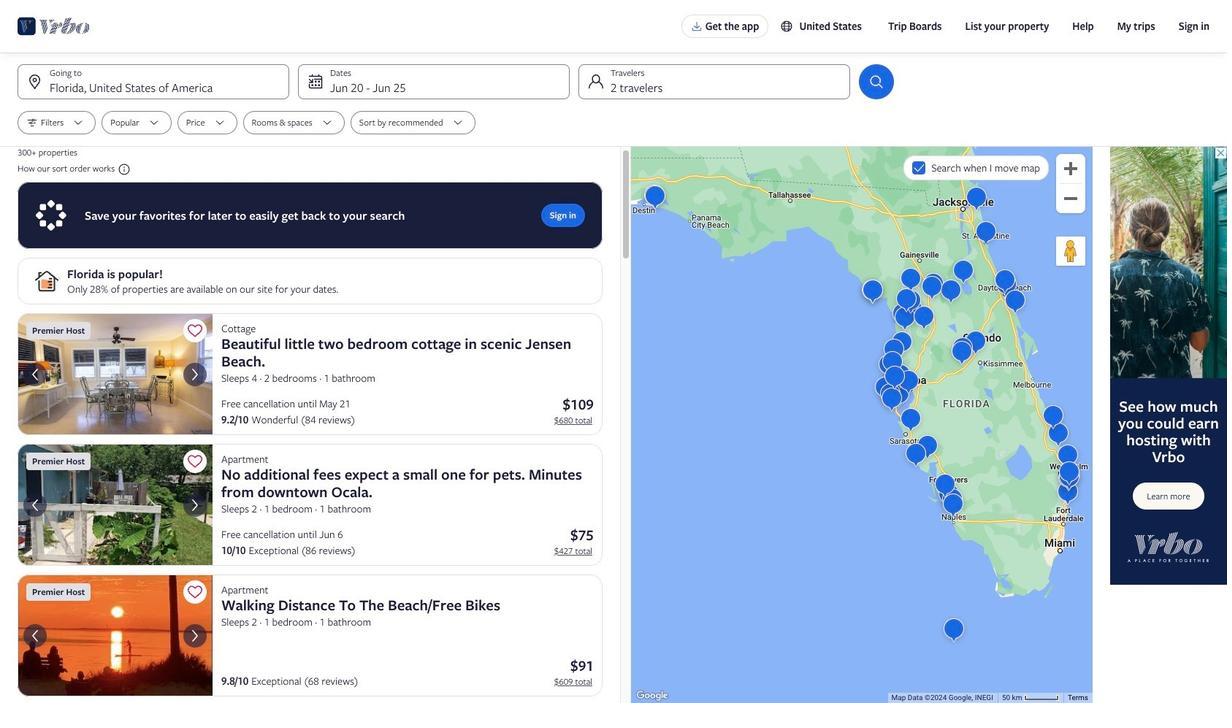 Task type: describe. For each thing, give the bounding box(es) containing it.
image of no additional fees expect a small one for pets. minutes from downtown ocala. image
[[18, 444, 213, 566]]

show next image for beautiful little two bedroom cottage in scenic jensen beach. image
[[186, 366, 204, 383]]

search image
[[868, 73, 886, 91]]

google image
[[635, 689, 670, 704]]

show previous image for beautiful little two bedroom cottage in scenic jensen beach. image
[[26, 366, 44, 383]]

show next image for no additional fees expect a small one for pets. minutes from downtown ocala. image
[[186, 497, 204, 514]]



Task type: locate. For each thing, give the bounding box(es) containing it.
vrbo logo image
[[18, 15, 90, 38]]

show next image for walking distance to the beach/free bikes image
[[186, 627, 204, 645]]

0 vertical spatial small image
[[781, 20, 794, 33]]

download the app button image
[[691, 20, 703, 32]]

small image
[[781, 20, 794, 33], [115, 163, 131, 176]]

dining room image
[[18, 314, 213, 436]]

0 horizontal spatial small image
[[115, 163, 131, 176]]

map region
[[631, 147, 1093, 704]]

1 horizontal spatial small image
[[781, 20, 794, 33]]

1 vertical spatial small image
[[115, 163, 131, 176]]

image of walking distance to the beach/free bikes image
[[18, 575, 213, 697]]

show previous image for no additional fees expect a small one for pets. minutes from downtown ocala. image
[[26, 497, 44, 514]]

show previous image for walking distance to the beach/free bikes image
[[26, 627, 44, 645]]



Task type: vqa. For each thing, say whether or not it's contained in the screenshot.
Today "ELEMENT"
no



